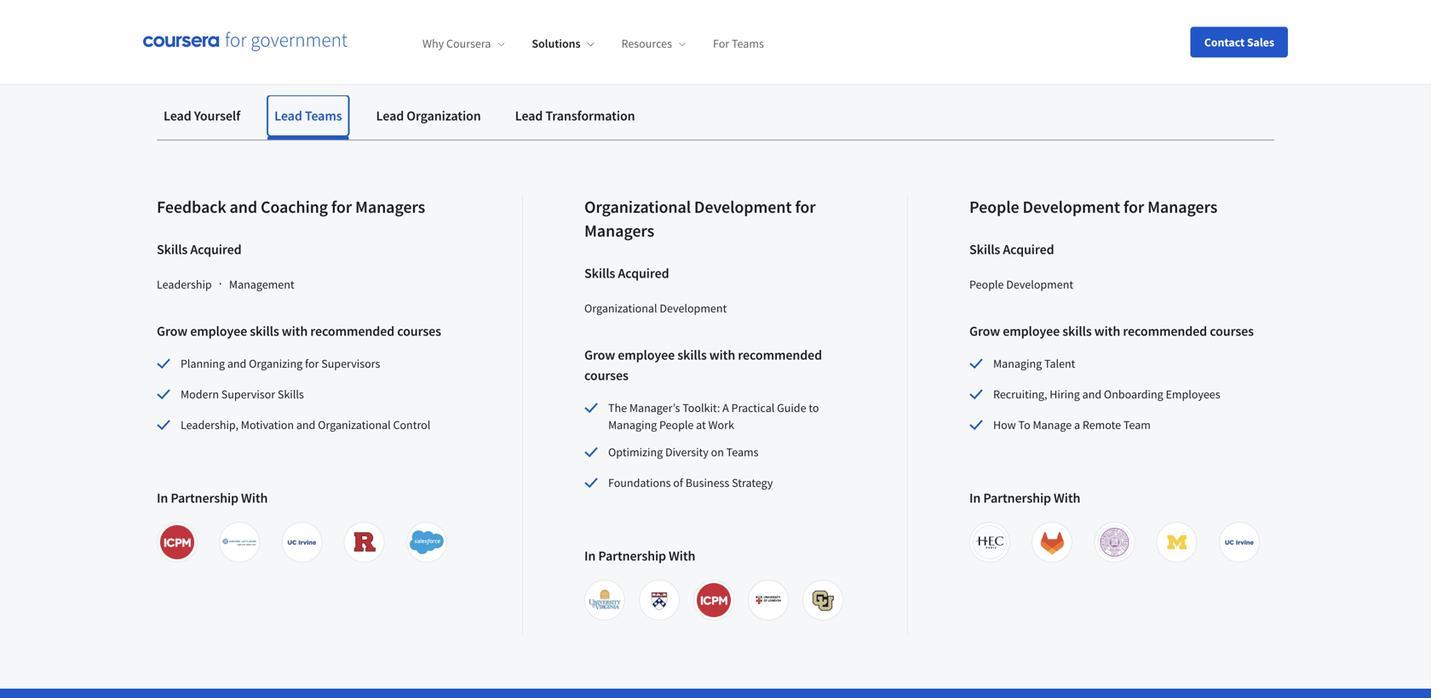 Task type: locate. For each thing, give the bounding box(es) containing it.
grow up the
[[584, 347, 615, 364]]

acquired up leadership
[[190, 241, 242, 258]]

managing up recruiting,
[[993, 356, 1042, 371]]

organizational
[[584, 196, 691, 218], [584, 301, 657, 316], [318, 417, 391, 433]]

acquired for feedback
[[190, 241, 242, 258]]

grow employee skills with recommended courses for organizational
[[584, 347, 822, 384]]

partnership up "ashok leyland logo"
[[171, 490, 238, 507]]

partnership for feedback and coaching for managers
[[171, 490, 238, 507]]

recommended up employees
[[1123, 323, 1207, 340]]

recommended inside the grow employee skills with recommended courses
[[738, 347, 822, 364]]

2 horizontal spatial in partnership with
[[969, 490, 1080, 507]]

in partnership with up "ashok leyland logo"
[[157, 490, 268, 507]]

development for organizational development for managers
[[694, 196, 792, 218]]

2 horizontal spatial grow
[[969, 323, 1000, 340]]

partnership
[[171, 490, 238, 507], [983, 490, 1051, 507], [598, 548, 666, 565]]

to left on-
[[580, 0, 594, 7]]

skills acquired up organizational development on the top
[[584, 265, 669, 282]]

0 vertical spatial organizational
[[584, 196, 691, 218]]

1 horizontal spatial recommended
[[738, 347, 822, 364]]

0 horizontal spatial university of california irvine course logo image
[[285, 526, 319, 560]]

resources link
[[621, 36, 686, 51]]

people development
[[969, 277, 1073, 292]]

planning and organizing for supervisors
[[181, 356, 380, 371]]

how to manage a remote team
[[993, 417, 1151, 433]]

0 vertical spatial teams
[[732, 36, 764, 51]]

for teams link
[[713, 36, 764, 51]]

with for organizational development for managers
[[709, 347, 735, 364]]

2 horizontal spatial employee
[[1003, 323, 1060, 340]]

people for people development
[[969, 277, 1004, 292]]

with up a
[[709, 347, 735, 364]]

in partnership with for feedback and coaching for managers
[[157, 490, 268, 507]]

0 horizontal spatial recommended
[[310, 323, 394, 340]]

1 horizontal spatial institute of certified professional managers image
[[697, 584, 731, 618]]

with up university of pennsylvania (wharton) logo
[[669, 548, 695, 565]]

skills for people development for managers
[[1062, 323, 1092, 340]]

skills for people development for managers
[[969, 241, 1000, 258]]

0 horizontal spatial courses
[[397, 323, 441, 340]]

lead
[[164, 107, 191, 124], [274, 107, 302, 124], [376, 107, 404, 124], [515, 107, 543, 124]]

contact sales button
[[1191, 27, 1288, 57]]

lead transformation button
[[508, 95, 642, 136]]

1 horizontal spatial managers
[[584, 220, 654, 241]]

recommended up 'guide'
[[738, 347, 822, 364]]

coursera
[[446, 36, 491, 51]]

1 vertical spatial people
[[969, 277, 1004, 292]]

managing inside the manager's toolkit: a practical guide to managing people at work
[[608, 417, 657, 433]]

3 lead from the left
[[376, 107, 404, 124]]

2 horizontal spatial recommended
[[1123, 323, 1207, 340]]

courses for organizational development for managers
[[584, 367, 628, 384]]

acquired for people
[[1003, 241, 1054, 258]]

foundations
[[608, 475, 671, 491]]

lead left organization
[[376, 107, 404, 124]]

1 horizontal spatial skills acquired
[[584, 265, 669, 282]]

people inside the manager's toolkit: a practical guide to managing people at work
[[659, 417, 694, 433]]

organizational inside organizational development for managers
[[584, 196, 691, 218]]

for
[[331, 196, 352, 218], [795, 196, 816, 218], [1123, 196, 1144, 218], [305, 356, 319, 371]]

partnership up university of pennsylvania (wharton) logo
[[598, 548, 666, 565]]

contact
[[1204, 34, 1245, 50]]

transformation
[[545, 107, 635, 124]]

image 198 image
[[588, 584, 622, 618]]

with
[[495, 0, 527, 7], [282, 323, 308, 340], [1094, 323, 1120, 340], [709, 347, 735, 364]]

employee up planning
[[190, 323, 247, 340]]

0 horizontal spatial with
[[241, 490, 268, 507]]

2 vertical spatial people
[[659, 417, 694, 433]]

skills acquired for people
[[969, 241, 1054, 258]]

0 horizontal spatial skills acquired
[[157, 241, 242, 258]]

lead left "yourself"
[[164, 107, 191, 124]]

lead teams
[[274, 107, 342, 124]]

1 horizontal spatial grow employee skills with recommended courses
[[584, 347, 822, 384]]

turnkey,
[[876, 0, 935, 7]]

0 horizontal spatial to
[[580, 0, 594, 7]]

grow up managing talent
[[969, 323, 1000, 340]]

feedback
[[157, 196, 226, 218]]

teams
[[732, 36, 764, 51], [305, 107, 342, 124], [726, 445, 759, 460]]

4 lead from the left
[[515, 107, 543, 124]]

1 horizontal spatial partnership
[[598, 548, 666, 565]]

skills acquired up leadership
[[157, 241, 242, 258]]

grow up planning
[[157, 323, 188, 340]]

hec paris logo image
[[973, 526, 1007, 560]]

skills up people development
[[969, 241, 1000, 258]]

coaching
[[261, 196, 328, 218]]

acquired for organizational
[[618, 265, 669, 282]]

2 horizontal spatial acquired
[[1003, 241, 1054, 258]]

managers
[[355, 196, 425, 218], [1148, 196, 1217, 218], [584, 220, 654, 241]]

lead teams tab panel
[[157, 141, 1274, 635]]

skills for feedback and coaching for managers
[[157, 241, 188, 258]]

2 horizontal spatial grow employee skills with recommended courses
[[969, 323, 1254, 340]]

partnership for organizational development for managers
[[598, 548, 666, 565]]

skills
[[456, 0, 492, 7], [250, 323, 279, 340], [1062, 323, 1092, 340], [677, 347, 707, 364]]

employee down organizational development on the top
[[618, 347, 675, 364]]

1 horizontal spatial grow
[[584, 347, 615, 364]]

motivation
[[241, 417, 294, 433]]

skills up 'coursera'
[[456, 0, 492, 7]]

lead yourself button
[[157, 95, 247, 136]]

managing
[[993, 356, 1042, 371], [608, 417, 657, 433]]

the
[[608, 400, 627, 416]]

0 horizontal spatial partnership
[[171, 490, 238, 507]]

development
[[694, 196, 792, 218], [1023, 196, 1120, 218], [1006, 277, 1073, 292], [660, 301, 727, 316]]

lead for lead organization
[[376, 107, 404, 124]]

0 horizontal spatial employee
[[190, 323, 247, 340]]

university of california irvine course logo image
[[285, 526, 319, 560], [1222, 526, 1256, 560]]

employee
[[190, 323, 247, 340], [1003, 323, 1060, 340], [618, 347, 675, 364]]

and right hiring
[[1082, 387, 1102, 402]]

planning
[[181, 356, 225, 371]]

1 vertical spatial teams
[[305, 107, 342, 124]]

and
[[230, 196, 257, 218], [227, 356, 246, 371], [1082, 387, 1102, 402], [296, 417, 315, 433]]

leadership
[[378, 0, 453, 7]]

university of california irvine course logo image left rutgers logo
[[285, 526, 319, 560]]

employee up managing talent
[[1003, 323, 1060, 340]]

0 horizontal spatial managing
[[608, 417, 657, 433]]

to
[[580, 0, 594, 7], [809, 400, 819, 416]]

courses
[[397, 323, 441, 340], [1210, 323, 1254, 340], [584, 367, 628, 384]]

in for people development for managers
[[969, 490, 981, 507]]

1 horizontal spatial with
[[669, 548, 695, 565]]

lead transformation
[[515, 107, 635, 124]]

0 vertical spatial to
[[580, 0, 594, 7]]

with up "ashok leyland logo"
[[241, 490, 268, 507]]

skillsets
[[804, 0, 864, 7]]

institute of certified professional managers image left "ashok leyland logo"
[[160, 526, 194, 560]]

recommended
[[310, 323, 394, 340], [1123, 323, 1207, 340], [738, 347, 822, 364]]

grow employee skills with recommended courses up toolkit: on the bottom of the page
[[584, 347, 822, 384]]

to
[[1018, 417, 1030, 433]]

how
[[993, 417, 1016, 433]]

toolkit:
[[682, 400, 720, 416]]

recommended up supervisors
[[310, 323, 394, 340]]

university of california irvine course logo image right the university of michigan image
[[1222, 526, 1256, 560]]

content tabs tab list
[[157, 95, 1274, 140]]

0 vertical spatial people
[[969, 196, 1019, 218]]

0 horizontal spatial acquired
[[190, 241, 242, 258]]

acquired up organizational development on the top
[[618, 265, 669, 282]]

development for people development
[[1006, 277, 1073, 292]]

with
[[241, 490, 268, 507], [1054, 490, 1080, 507], [669, 548, 695, 565]]

skills up organizing
[[250, 323, 279, 340]]

managers for people development for managers
[[1148, 196, 1217, 218]]

0 vertical spatial managing
[[993, 356, 1042, 371]]

1 vertical spatial organizational
[[584, 301, 657, 316]]

2 vertical spatial teams
[[726, 445, 759, 460]]

2 horizontal spatial in
[[969, 490, 981, 507]]

1 horizontal spatial university of california irvine course logo image
[[1222, 526, 1256, 560]]

development inside organizational development for managers
[[694, 196, 792, 218]]

institute of certified professional managers image left image 220
[[697, 584, 731, 618]]

2 horizontal spatial skills acquired
[[969, 241, 1054, 258]]

organizational for organizational development for managers
[[584, 196, 691, 218]]

for teams
[[713, 36, 764, 51]]

0 vertical spatial institute of certified professional managers image
[[160, 526, 194, 560]]

solutions link
[[532, 36, 594, 51]]

0 horizontal spatial in
[[157, 490, 168, 507]]

optimizing diversity on teams
[[608, 445, 759, 460]]

managing talent
[[993, 356, 1075, 371]]

skills inside the grow employee skills with recommended courses
[[677, 347, 707, 364]]

employee for people
[[1003, 323, 1060, 340]]

a
[[1074, 417, 1080, 433]]

0 horizontal spatial grow
[[157, 323, 188, 340]]

lead left transformation
[[515, 107, 543, 124]]

rutgers logo image
[[347, 526, 381, 560]]

grow employee skills with recommended courses
[[157, 323, 441, 340], [969, 323, 1254, 340], [584, 347, 822, 384]]

in partnership with up university of pennsylvania (wharton) logo
[[584, 548, 695, 565]]

with left access at the top of page
[[495, 0, 527, 7]]

1 horizontal spatial in
[[584, 548, 596, 565]]

1 horizontal spatial to
[[809, 400, 819, 416]]

grow employee skills with recommended courses for people
[[969, 323, 1254, 340]]

0 horizontal spatial managers
[[355, 196, 425, 218]]

people for people development for managers
[[969, 196, 1019, 218]]

employee for feedback
[[190, 323, 247, 340]]

grow
[[157, 323, 188, 340], [969, 323, 1000, 340], [584, 347, 615, 364]]

in partnership with up gitlab icon
[[969, 490, 1080, 507]]

0 horizontal spatial institute of certified professional managers image
[[160, 526, 194, 560]]

managers for organizational development for managers
[[584, 220, 654, 241]]

institute of certified professional managers image
[[160, 526, 194, 560], [697, 584, 731, 618]]

0 horizontal spatial grow employee skills with recommended courses
[[157, 323, 441, 340]]

acquired
[[190, 241, 242, 258], [1003, 241, 1054, 258], [618, 265, 669, 282]]

grow employee skills with recommended courses up talent
[[969, 323, 1254, 340]]

university of michigan image
[[1160, 526, 1194, 560]]

skills acquired for feedback
[[157, 241, 242, 258]]

people development for managers
[[969, 196, 1217, 218]]

recommended for organizational development for managers
[[738, 347, 822, 364]]

with for feedback
[[241, 490, 268, 507]]

skills up toolkit: on the bottom of the page
[[677, 347, 707, 364]]

1 lead from the left
[[164, 107, 191, 124]]

for inside organizational development for managers
[[795, 196, 816, 218]]

through
[[743, 0, 800, 7]]

northwestern university image
[[1098, 526, 1132, 560]]

2 horizontal spatial courses
[[1210, 323, 1254, 340]]

grow employee skills with recommended courses up planning and organizing for supervisors
[[157, 323, 441, 340]]

acquired up people development
[[1003, 241, 1054, 258]]

skills
[[157, 241, 188, 258], [969, 241, 1000, 258], [584, 265, 615, 282], [278, 387, 304, 402]]

recruiting,
[[993, 387, 1047, 402]]

managers inside organizational development for managers
[[584, 220, 654, 241]]

lead organization
[[376, 107, 481, 124]]

and left "coaching"
[[230, 196, 257, 218]]

1 horizontal spatial employee
[[618, 347, 675, 364]]

partnership up hec paris logo
[[983, 490, 1051, 507]]

2 lead from the left
[[274, 107, 302, 124]]

partnership for people development for managers
[[983, 490, 1051, 507]]

2 horizontal spatial partnership
[[983, 490, 1051, 507]]

with up recruiting, hiring and onboarding employees
[[1094, 323, 1120, 340]]

access
[[530, 0, 576, 7]]

with up gitlab icon
[[1054, 490, 1080, 507]]

0 horizontal spatial in partnership with
[[157, 490, 268, 507]]

recruiting, hiring and onboarding employees
[[993, 387, 1220, 402]]

2 horizontal spatial with
[[1054, 490, 1080, 507]]

on-
[[598, 0, 622, 7]]

lead teams button
[[268, 95, 349, 136]]

on
[[711, 445, 724, 460]]

2 horizontal spatial managers
[[1148, 196, 1217, 218]]

skills for organizational development for managers
[[584, 265, 615, 282]]

teams inside button
[[305, 107, 342, 124]]

teams inside tab panel
[[726, 445, 759, 460]]

1 horizontal spatial acquired
[[618, 265, 669, 282]]

contact sales
[[1204, 34, 1274, 50]]

in partnership with
[[157, 490, 268, 507], [969, 490, 1080, 507], [584, 548, 695, 565]]

lead right "yourself"
[[274, 107, 302, 124]]

skills up organizational development on the top
[[584, 265, 615, 282]]

skills up talent
[[1062, 323, 1092, 340]]

managing down the
[[608, 417, 657, 433]]

with up planning and organizing for supervisors
[[282, 323, 308, 340]]

to right 'guide'
[[809, 400, 819, 416]]

skills acquired up people development
[[969, 241, 1054, 258]]

1 horizontal spatial courses
[[584, 367, 628, 384]]

skills up leadership
[[157, 241, 188, 258]]

practical
[[731, 400, 775, 416]]

1 vertical spatial managing
[[608, 417, 657, 433]]

1 horizontal spatial in partnership with
[[584, 548, 695, 565]]

with inside the grow employee skills with recommended courses
[[709, 347, 735, 364]]

1 vertical spatial to
[[809, 400, 819, 416]]



Task type: describe. For each thing, give the bounding box(es) containing it.
-
[[868, 0, 873, 7]]

strategy
[[732, 475, 773, 491]]

and up modern supervisor skills
[[227, 356, 246, 371]]

gitlab image
[[1035, 526, 1069, 560]]

to inside the manager's toolkit: a practical guide to managing people at work
[[809, 400, 819, 416]]

modern
[[181, 387, 219, 402]]

resources
[[621, 36, 672, 51]]

manager's
[[629, 400, 680, 416]]

the manager's toolkit: a practical guide to managing people at work
[[608, 400, 819, 433]]

work
[[708, 417, 734, 433]]

for
[[713, 36, 729, 51]]

job-
[[938, 0, 967, 7]]

based
[[967, 0, 1009, 7]]

organization's
[[275, 0, 374, 7]]

development for people development for managers
[[1023, 196, 1120, 218]]

organizational development
[[584, 301, 727, 316]]

grow for organizational development for managers
[[584, 347, 615, 364]]

courses for feedback and coaching for managers
[[397, 323, 441, 340]]

your
[[239, 0, 272, 7]]

leadership,
[[181, 417, 239, 433]]

in partnership with for people development for managers
[[969, 490, 1080, 507]]

in for organizational development for managers
[[584, 548, 596, 565]]

demand
[[622, 0, 681, 7]]

recommended for people development for managers
[[1123, 323, 1207, 340]]

foundations of business strategy
[[608, 475, 773, 491]]

talent
[[1044, 356, 1075, 371]]

lead for lead yourself
[[164, 107, 191, 124]]

at
[[696, 417, 706, 433]]

remote
[[1083, 417, 1121, 433]]

lead organization button
[[369, 95, 488, 136]]

employees
[[1166, 387, 1220, 402]]

control
[[393, 417, 430, 433]]

sales
[[1247, 34, 1274, 50]]

why coursera link
[[423, 36, 505, 51]]

recommended for feedback and coaching for managers
[[310, 323, 394, 340]]

leadership
[[157, 277, 212, 292]]

leadership, motivation and organizational control
[[181, 417, 430, 433]]

grow for people development for managers
[[969, 323, 1000, 340]]

teams for for teams
[[732, 36, 764, 51]]

salesforce logo image
[[410, 526, 444, 560]]

modern supervisor skills
[[181, 387, 304, 402]]

image 220 image
[[751, 584, 785, 618]]

feedback and coaching for managers
[[157, 196, 425, 218]]

development for organizational development
[[660, 301, 727, 316]]

strengthen
[[157, 0, 236, 7]]

learning
[[1013, 0, 1071, 7]]

organization
[[407, 107, 481, 124]]

employee for organizational
[[618, 347, 675, 364]]

grow for feedback and coaching for managers
[[157, 323, 188, 340]]

onboarding
[[1104, 387, 1163, 402]]

strengthen your organization's leadership skills with access to on-demand training through skillsets - turnkey, job-based learning programs.
[[157, 0, 1071, 28]]

courses for people development for managers
[[1210, 323, 1254, 340]]

skills for feedback and coaching for managers
[[250, 323, 279, 340]]

training
[[684, 0, 740, 7]]

1 university of california irvine course logo image from the left
[[285, 526, 319, 560]]

diversity
[[665, 445, 709, 460]]

organizational for organizational development
[[584, 301, 657, 316]]

in partnership with for organizational development for managers
[[584, 548, 695, 565]]

why
[[423, 36, 444, 51]]

why coursera
[[423, 36, 491, 51]]

organizational development for managers
[[584, 196, 816, 241]]

of
[[673, 475, 683, 491]]

in for feedback and coaching for managers
[[157, 490, 168, 507]]

manage
[[1033, 417, 1072, 433]]

guide
[[777, 400, 806, 416]]

with for feedback and coaching for managers
[[282, 323, 308, 340]]

university of pennsylvania (wharton) logo image
[[642, 584, 676, 618]]

management
[[229, 277, 294, 292]]

2 vertical spatial organizational
[[318, 417, 391, 433]]

skills for organizational development for managers
[[677, 347, 707, 364]]

with inside strengthen your organization's leadership skills with access to on-demand training through skillsets - turnkey, job-based learning programs.
[[495, 0, 527, 7]]

1 vertical spatial institute of certified professional managers image
[[697, 584, 731, 618]]

2 university of california irvine course logo image from the left
[[1222, 526, 1256, 560]]

ashok leyland logo image
[[222, 526, 257, 560]]

supervisor
[[221, 387, 275, 402]]

with for people development for managers
[[1094, 323, 1120, 340]]

lead for lead transformation
[[515, 107, 543, 124]]

1 horizontal spatial managing
[[993, 356, 1042, 371]]

supervisors
[[321, 356, 380, 371]]

yourself
[[194, 107, 240, 124]]

coursera for government image
[[143, 32, 348, 52]]

lead for lead teams
[[274, 107, 302, 124]]

skills inside strengthen your organization's leadership skills with access to on-demand training through skillsets - turnkey, job-based learning programs.
[[456, 0, 492, 7]]

teams for lead teams
[[305, 107, 342, 124]]

business
[[686, 475, 729, 491]]

hiring
[[1050, 387, 1080, 402]]

grow employee skills with recommended courses for feedback
[[157, 323, 441, 340]]

skills acquired for organizational
[[584, 265, 669, 282]]

with for people
[[1054, 490, 1080, 507]]

a
[[722, 400, 729, 416]]

team
[[1123, 417, 1151, 433]]

lead yourself
[[164, 107, 240, 124]]

skills down planning and organizing for supervisors
[[278, 387, 304, 402]]

with for organizational
[[669, 548, 695, 565]]

optimizing
[[608, 445, 663, 460]]

organizing
[[249, 356, 303, 371]]

programs.
[[157, 6, 229, 28]]

to inside strengthen your organization's leadership skills with access to on-demand training through skillsets - turnkey, job-based learning programs.
[[580, 0, 594, 7]]

and right motivation on the left of the page
[[296, 417, 315, 433]]

solutions
[[532, 36, 581, 51]]

university of colorado boulder image
[[806, 584, 840, 618]]



Task type: vqa. For each thing, say whether or not it's contained in the screenshot.
people to the top
yes



